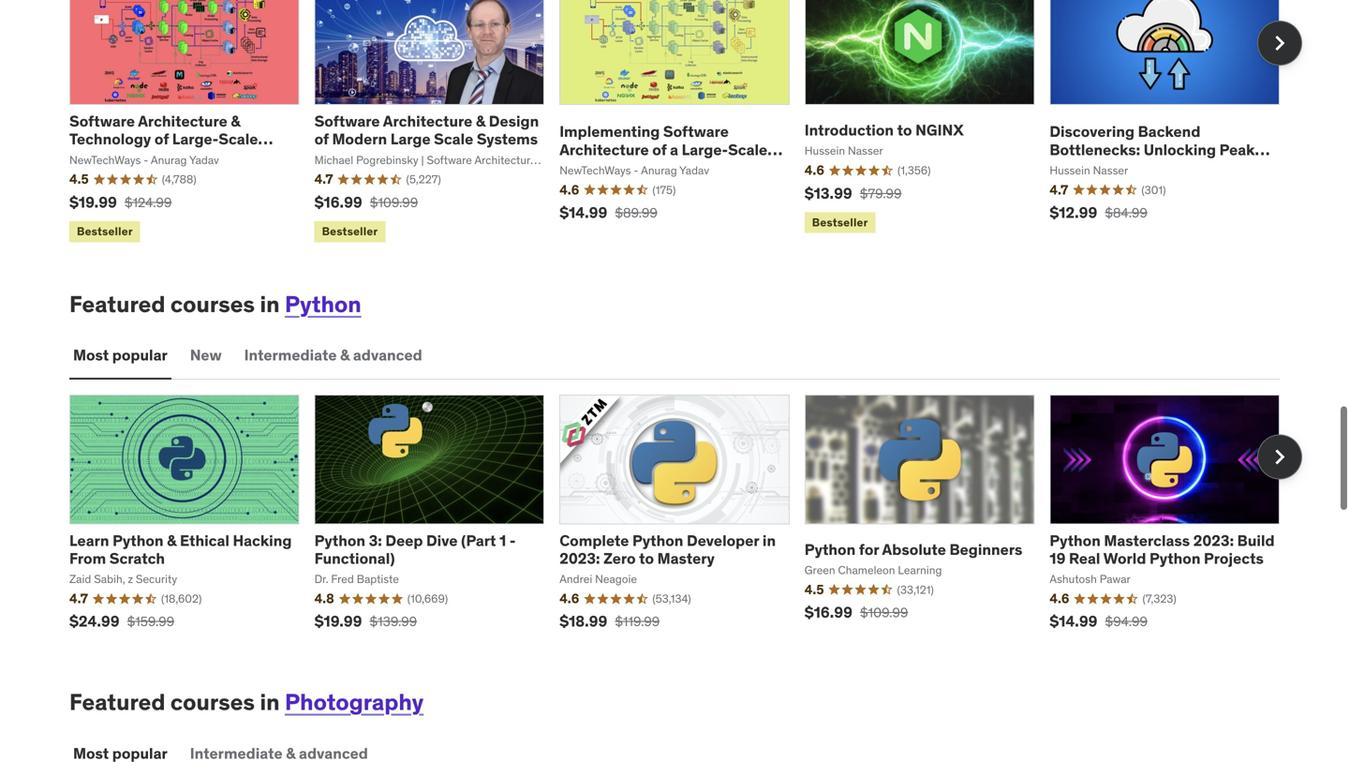 Task type: locate. For each thing, give the bounding box(es) containing it.
featured for featured courses in photography
[[69, 674, 165, 702]]

scale inside software architecture & technology of large-scale systems
[[219, 115, 258, 135]]

2 horizontal spatial architecture
[[560, 126, 649, 145]]

complete python developer in 2023: zero to mastery
[[560, 517, 776, 554]]

intermediate
[[244, 331, 337, 351], [190, 730, 283, 749]]

discovering backend bottlenecks: unlocking peak performance link
[[1050, 108, 1271, 163]]

architecture for large
[[383, 97, 473, 117]]

1 carousel element from the top
[[69, 0, 1303, 232]]

to
[[898, 106, 913, 126], [640, 535, 654, 554]]

python inside complete python developer in 2023: zero to mastery
[[633, 517, 684, 536]]

scale inside implementing software architecture of a large-scale system
[[729, 126, 768, 145]]

0 vertical spatial intermediate & advanced
[[244, 331, 423, 351]]

1 vertical spatial advanced
[[299, 730, 368, 749]]

0 vertical spatial to
[[898, 106, 913, 126]]

advanced down python 'link'
[[353, 331, 423, 351]]

of right technology
[[155, 115, 169, 135]]

of for large-
[[155, 115, 169, 135]]

1 horizontal spatial 2023:
[[1194, 517, 1235, 536]]

learn python & ethical hacking from scratch link
[[69, 517, 292, 554]]

architecture inside software architecture & design of modern large scale systems
[[383, 97, 473, 117]]

for
[[859, 526, 880, 545]]

courses
[[170, 276, 255, 304], [170, 674, 255, 702]]

in left photography link
[[260, 674, 280, 702]]

2 most popular from the top
[[73, 730, 168, 749]]

ethical
[[180, 517, 230, 536]]

large- right technology
[[172, 115, 219, 135]]

projects
[[1205, 535, 1265, 554]]

large- right a
[[682, 126, 729, 145]]

1 popular from the top
[[112, 331, 168, 351]]

intermediate & advanced
[[244, 331, 423, 351], [190, 730, 368, 749]]

scale
[[219, 115, 258, 135], [434, 115, 474, 135], [729, 126, 768, 145]]

0 vertical spatial courses
[[170, 276, 255, 304]]

2 horizontal spatial software
[[664, 108, 729, 127]]

software
[[69, 97, 135, 117], [315, 97, 380, 117], [664, 108, 729, 127]]

0 horizontal spatial large-
[[172, 115, 219, 135]]

python link
[[285, 276, 362, 304]]

0 horizontal spatial systems
[[69, 133, 131, 153]]

intermediate & advanced down python 'link'
[[244, 331, 423, 351]]

0 horizontal spatial 2023:
[[560, 535, 601, 554]]

2 next image from the top
[[1266, 428, 1296, 458]]

2023: left zero
[[560, 535, 601, 554]]

1 next image from the top
[[1266, 14, 1296, 44]]

of left a
[[653, 126, 667, 145]]

0 vertical spatial in
[[260, 276, 280, 304]]

popular
[[112, 331, 168, 351], [112, 730, 168, 749]]

3:
[[369, 517, 382, 536]]

intermediate & advanced button down the featured courses in photography at left bottom
[[186, 717, 372, 762]]

& inside software architecture & technology of large-scale systems
[[231, 97, 241, 117]]

intermediate for bottommost the intermediate & advanced button
[[190, 730, 283, 749]]

deep
[[386, 517, 423, 536]]

1 vertical spatial featured
[[69, 674, 165, 702]]

1 horizontal spatial large-
[[682, 126, 729, 145]]

& inside learn python & ethical hacking from scratch
[[167, 517, 177, 536]]

1 horizontal spatial systems
[[477, 115, 538, 135]]

systems inside software architecture & design of modern large scale systems
[[477, 115, 538, 135]]

advanced down photography link
[[299, 730, 368, 749]]

1 featured from the top
[[69, 276, 165, 304]]

-
[[510, 517, 516, 536]]

0 horizontal spatial of
[[155, 115, 169, 135]]

implementing software architecture of a large-scale system link
[[560, 108, 783, 163]]

python
[[285, 276, 362, 304], [113, 517, 164, 536], [315, 517, 366, 536], [633, 517, 684, 536], [1050, 517, 1101, 536], [805, 526, 856, 545], [1150, 535, 1201, 554]]

python 3: deep dive (part 1 - functional) link
[[315, 517, 516, 554]]

of
[[155, 115, 169, 135], [315, 115, 329, 135], [653, 126, 667, 145]]

large-
[[172, 115, 219, 135], [682, 126, 729, 145]]

of left modern
[[315, 115, 329, 135]]

learn
[[69, 517, 109, 536]]

implementing software architecture of a large-scale system
[[560, 108, 768, 163]]

1 most popular from the top
[[73, 331, 168, 351]]

0 vertical spatial carousel element
[[69, 0, 1303, 232]]

to right zero
[[640, 535, 654, 554]]

2 carousel element from the top
[[69, 381, 1303, 630]]

0 horizontal spatial scale
[[219, 115, 258, 135]]

software architecture & design of modern large scale systems link
[[315, 97, 539, 135]]

intermediate & advanced down the featured courses in photography at left bottom
[[190, 730, 368, 749]]

systems inside software architecture & technology of large-scale systems
[[69, 133, 131, 153]]

1
[[500, 517, 506, 536]]

implementing
[[560, 108, 660, 127]]

next image
[[1266, 14, 1296, 44], [1266, 428, 1296, 458]]

1 vertical spatial intermediate & advanced
[[190, 730, 368, 749]]

1 vertical spatial most popular button
[[69, 717, 171, 762]]

software inside implementing software architecture of a large-scale system
[[664, 108, 729, 127]]

systems
[[477, 115, 538, 135], [69, 133, 131, 153]]

0 vertical spatial intermediate & advanced button
[[241, 319, 426, 364]]

architecture inside software architecture & technology of large-scale systems
[[138, 97, 228, 117]]

& inside software architecture & design of modern large scale systems
[[476, 97, 486, 117]]

introduction to nginx link
[[805, 106, 964, 126]]

photography
[[285, 674, 424, 702]]

0 vertical spatial intermediate
[[244, 331, 337, 351]]

software architecture & design of modern large scale systems
[[315, 97, 539, 135]]

carousel element
[[69, 0, 1303, 232], [69, 381, 1303, 630]]

intermediate & advanced button
[[241, 319, 426, 364], [186, 717, 372, 762]]

to left nginx
[[898, 106, 913, 126]]

featured for featured courses in python
[[69, 276, 165, 304]]

1 horizontal spatial of
[[315, 115, 329, 135]]

nginx
[[916, 106, 964, 126]]

most
[[73, 331, 109, 351], [73, 730, 109, 749]]

1 most popular button from the top
[[69, 319, 171, 364]]

&
[[231, 97, 241, 117], [476, 97, 486, 117], [340, 331, 350, 351], [167, 517, 177, 536], [286, 730, 296, 749]]

large- for of
[[172, 115, 219, 135]]

1 vertical spatial popular
[[112, 730, 168, 749]]

1 horizontal spatial software
[[315, 97, 380, 117]]

of inside software architecture & technology of large-scale systems
[[155, 115, 169, 135]]

0 horizontal spatial to
[[640, 535, 654, 554]]

0 vertical spatial popular
[[112, 331, 168, 351]]

system
[[560, 144, 613, 163]]

0 vertical spatial most popular button
[[69, 319, 171, 364]]

2023:
[[1194, 517, 1235, 536], [560, 535, 601, 554]]

0 vertical spatial most
[[73, 331, 109, 351]]

1 vertical spatial intermediate
[[190, 730, 283, 749]]

complete python developer in 2023: zero to mastery link
[[560, 517, 776, 554]]

in
[[260, 276, 280, 304], [763, 517, 776, 536], [260, 674, 280, 702]]

scale inside software architecture & design of modern large scale systems
[[434, 115, 474, 135]]

software for software architecture & design of modern large scale systems
[[315, 97, 380, 117]]

1 vertical spatial next image
[[1266, 428, 1296, 458]]

1 vertical spatial most popular
[[73, 730, 168, 749]]

1 horizontal spatial to
[[898, 106, 913, 126]]

large- inside software architecture & technology of large-scale systems
[[172, 115, 219, 135]]

in right developer
[[763, 517, 776, 536]]

intermediate for top the intermediate & advanced button
[[244, 331, 337, 351]]

python 3: deep dive (part 1 - functional)
[[315, 517, 516, 554]]

2023: left build
[[1194, 517, 1235, 536]]

featured courses in python
[[69, 276, 362, 304]]

most popular button
[[69, 319, 171, 364], [69, 717, 171, 762]]

advanced
[[353, 331, 423, 351], [299, 730, 368, 749]]

19
[[1050, 535, 1066, 554]]

1 most from the top
[[73, 331, 109, 351]]

1 horizontal spatial scale
[[434, 115, 474, 135]]

0 horizontal spatial architecture
[[138, 97, 228, 117]]

2 most from the top
[[73, 730, 109, 749]]

2 vertical spatial in
[[260, 674, 280, 702]]

intermediate & advanced button down python 'link'
[[241, 319, 426, 364]]

1 vertical spatial carousel element
[[69, 381, 1303, 630]]

in left python 'link'
[[260, 276, 280, 304]]

python for absolute beginners
[[805, 526, 1023, 545]]

0 vertical spatial most popular
[[73, 331, 168, 351]]

large- inside implementing software architecture of a large-scale system
[[682, 126, 729, 145]]

& for software architecture & technology of large-scale systems
[[231, 97, 241, 117]]

2 horizontal spatial scale
[[729, 126, 768, 145]]

2 featured from the top
[[69, 674, 165, 702]]

popular for new
[[112, 331, 168, 351]]

python inside learn python & ethical hacking from scratch
[[113, 517, 164, 536]]

next image for discovering backend bottlenecks: unlocking peak performance
[[1266, 14, 1296, 44]]

2 horizontal spatial of
[[653, 126, 667, 145]]

1 vertical spatial most
[[73, 730, 109, 749]]

0 vertical spatial featured
[[69, 276, 165, 304]]

architecture
[[138, 97, 228, 117], [383, 97, 473, 117], [560, 126, 649, 145]]

& for learn python & ethical hacking from scratch
[[167, 517, 177, 536]]

1 horizontal spatial architecture
[[383, 97, 473, 117]]

0 vertical spatial next image
[[1266, 14, 1296, 44]]

intermediate down the featured courses in photography at left bottom
[[190, 730, 283, 749]]

software architecture & technology of large-scale systems link
[[69, 97, 273, 153]]

most popular
[[73, 331, 168, 351], [73, 730, 168, 749]]

featured
[[69, 276, 165, 304], [69, 674, 165, 702]]

2 most popular button from the top
[[69, 717, 171, 762]]

1 vertical spatial to
[[640, 535, 654, 554]]

next image for python masterclass 2023: build 19 real world python projects
[[1266, 428, 1296, 458]]

1 courses from the top
[[170, 276, 255, 304]]

2 courses from the top
[[170, 674, 255, 702]]

software inside software architecture & technology of large-scale systems
[[69, 97, 135, 117]]

intermediate down python 'link'
[[244, 331, 337, 351]]

1 vertical spatial in
[[763, 517, 776, 536]]

1 vertical spatial courses
[[170, 674, 255, 702]]

2 popular from the top
[[112, 730, 168, 749]]

developer
[[687, 517, 760, 536]]

of inside software architecture & design of modern large scale systems
[[315, 115, 329, 135]]

software inside software architecture & design of modern large scale systems
[[315, 97, 380, 117]]

0 horizontal spatial software
[[69, 97, 135, 117]]



Task type: vqa. For each thing, say whether or not it's contained in the screenshot.
the bottom THE "ADVANCED"
yes



Task type: describe. For each thing, give the bounding box(es) containing it.
most for intermediate & advanced
[[73, 730, 109, 749]]

& for software architecture & design of modern large scale systems
[[476, 97, 486, 117]]

in inside complete python developer in 2023: zero to mastery
[[763, 517, 776, 536]]

most popular button for intermediate & advanced
[[69, 717, 171, 762]]

new
[[190, 331, 222, 351]]

in for photography
[[260, 674, 280, 702]]

mastery
[[658, 535, 715, 554]]

popular for intermediate & advanced
[[112, 730, 168, 749]]

backend
[[1139, 108, 1201, 127]]

carousel element containing learn python & ethical hacking from scratch
[[69, 381, 1303, 630]]

scale for &
[[219, 115, 258, 135]]

introduction to nginx
[[805, 106, 964, 126]]

architecture inside implementing software architecture of a large-scale system
[[560, 126, 649, 145]]

complete
[[560, 517, 629, 536]]

peak
[[1220, 126, 1256, 145]]

in for python
[[260, 276, 280, 304]]

new button
[[186, 319, 226, 364]]

courses for photography
[[170, 674, 255, 702]]

most popular button for new
[[69, 319, 171, 364]]

most popular for intermediate & advanced
[[73, 730, 168, 749]]

intermediate & advanced for top the intermediate & advanced button
[[244, 331, 423, 351]]

courses for python
[[170, 276, 255, 304]]

architecture for scale
[[138, 97, 228, 117]]

of for modern
[[315, 115, 329, 135]]

to inside complete python developer in 2023: zero to mastery
[[640, 535, 654, 554]]

scale for architecture
[[729, 126, 768, 145]]

beginners
[[950, 526, 1023, 545]]

most for new
[[73, 331, 109, 351]]

masterclass
[[1105, 517, 1191, 536]]

large- for a
[[682, 126, 729, 145]]

photography link
[[285, 674, 424, 702]]

discovering backend bottlenecks: unlocking peak performance
[[1050, 108, 1256, 163]]

from
[[69, 535, 106, 554]]

1 vertical spatial intermediate & advanced button
[[186, 717, 372, 762]]

python inside python 3: deep dive (part 1 - functional)
[[315, 517, 366, 536]]

build
[[1238, 517, 1276, 536]]

introduction
[[805, 106, 894, 126]]

performance
[[1050, 144, 1143, 163]]

of inside implementing software architecture of a large-scale system
[[653, 126, 667, 145]]

software architecture & technology of large-scale systems
[[69, 97, 258, 153]]

hacking
[[233, 517, 292, 536]]

(part
[[461, 517, 496, 536]]

a
[[670, 126, 679, 145]]

featured courses in photography
[[69, 674, 424, 702]]

zero
[[604, 535, 636, 554]]

most popular for new
[[73, 331, 168, 351]]

intermediate & advanced for bottommost the intermediate & advanced button
[[190, 730, 368, 749]]

learn python & ethical hacking from scratch
[[69, 517, 292, 554]]

design
[[489, 97, 539, 117]]

python masterclass 2023: build 19 real world python projects
[[1050, 517, 1276, 554]]

python masterclass 2023: build 19 real world python projects link
[[1050, 517, 1276, 554]]

scratch
[[109, 535, 165, 554]]

python for absolute beginners link
[[805, 526, 1023, 545]]

real
[[1070, 535, 1101, 554]]

2023: inside complete python developer in 2023: zero to mastery
[[560, 535, 601, 554]]

carousel element containing software architecture & technology of large-scale systems
[[69, 0, 1303, 232]]

2023: inside "python masterclass 2023: build 19 real world python projects"
[[1194, 517, 1235, 536]]

discovering
[[1050, 108, 1135, 127]]

dive
[[427, 517, 458, 536]]

absolute
[[883, 526, 947, 545]]

technology
[[69, 115, 151, 135]]

world
[[1104, 535, 1147, 554]]

large
[[391, 115, 431, 135]]

0 vertical spatial advanced
[[353, 331, 423, 351]]

software for software architecture & technology of large-scale systems
[[69, 97, 135, 117]]

functional)
[[315, 535, 395, 554]]

bottlenecks:
[[1050, 126, 1141, 145]]

unlocking
[[1144, 126, 1217, 145]]

modern
[[332, 115, 387, 135]]



